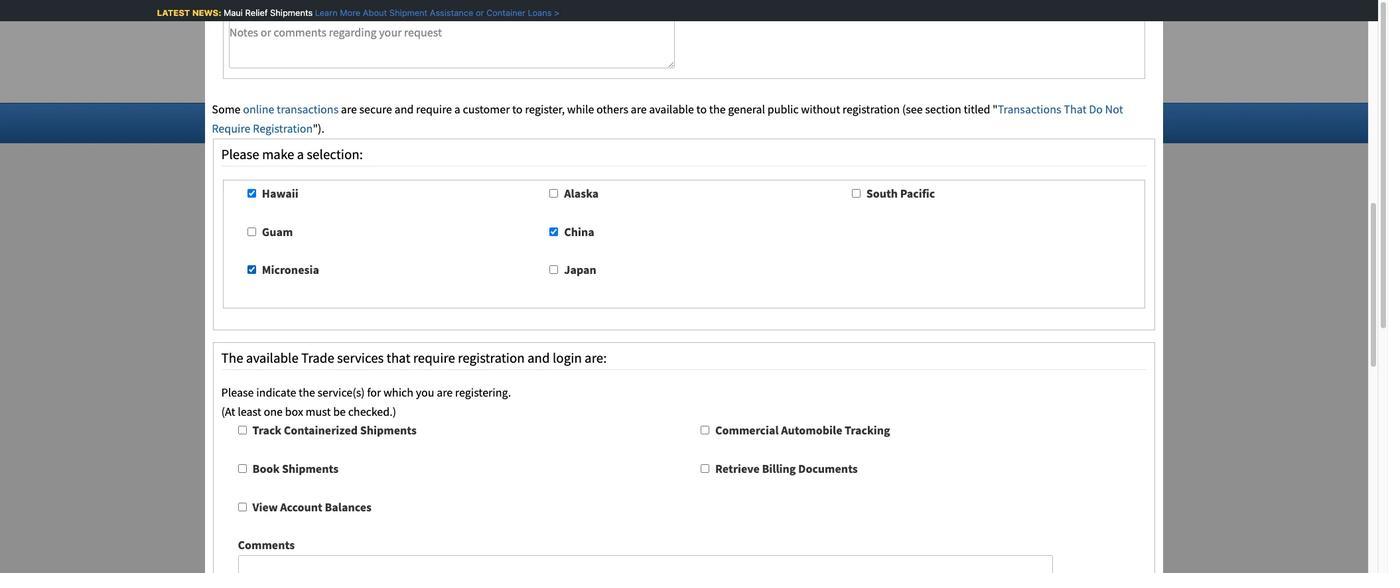 Task type: vqa. For each thing, say whether or not it's contained in the screenshot.
Some online transactions are secure and require a customer to register, while others are available to the general public without registration (see section titled "
yes



Task type: locate. For each thing, give the bounding box(es) containing it.
8766: up commercial automobile tracking option
[[690, 390, 717, 406]]

"
[[993, 102, 998, 117]]

guam for guam
[[262, 224, 293, 239]]

1 horizontal spatial are
[[437, 385, 453, 400]]

hawaii down blue matson logo with ocean, shipping, truck, rail and logistics written beneath it. in the top left of the page
[[382, 115, 416, 130]]

south down shipping link
[[727, 115, 757, 130]]

0 vertical spatial company
[[278, 189, 402, 229]]

the
[[709, 102, 726, 117], [299, 385, 315, 400]]

online tools link
[[1001, 115, 1071, 130]]

1 horizontal spatial 800-
[[765, 433, 786, 448]]

automobile
[[781, 423, 843, 438]]

0 vertical spatial south
[[727, 115, 757, 130]]

0 vertical spatial please
[[583, 390, 615, 406]]

book/quote down 888-
[[620, 433, 690, 448]]

1 time from the top
[[379, 367, 402, 383]]

–
[[574, 390, 580, 406], [692, 433, 698, 448]]

0 horizontal spatial track
[[301, 409, 334, 425]]

must
[[306, 404, 331, 419]]

1 horizontal spatial 8766:
[[690, 390, 717, 406]]

1 vertical spatial 8766:
[[301, 452, 328, 467]]

please up retrieve billing documents checkbox
[[701, 433, 733, 448]]

register,
[[525, 102, 565, 117]]

1 horizontal spatial guam
[[456, 115, 486, 130]]

matson up transactions that do not require registration at top
[[650, 76, 683, 87]]

learn
[[309, 7, 332, 18]]

1 horizontal spatial available
[[649, 102, 694, 117]]

south pacific
[[727, 115, 792, 130], [867, 186, 935, 201]]

the left general
[[709, 102, 726, 117]]

Alaska checkbox
[[550, 189, 558, 198]]

shipment
[[384, 7, 422, 18]]

guam
[[456, 115, 486, 130], [262, 224, 293, 239]]

800- up about matson link
[[677, 40, 693, 51]]

1 vertical spatial 1-
[[637, 390, 647, 406]]

shipments up view account balances
[[282, 461, 339, 477]]

a left customer
[[455, 102, 461, 117]]

guam left &
[[456, 115, 486, 130]]

about right more
[[357, 7, 381, 18]]

household
[[450, 390, 504, 406]]

shipping for automobile:
[[404, 367, 447, 383]]

registration inside registration for matson navigation company
[[278, 151, 431, 190]]

user
[[301, 294, 324, 309]]

the up the must
[[299, 385, 315, 400]]

not
[[1105, 102, 1123, 117]]

1 vertical spatial shipping
[[404, 390, 447, 406]]

1 vertical spatial pacific
[[900, 186, 935, 201]]

and right secure
[[395, 102, 414, 117]]

is
[[345, 236, 353, 252]]

time inside individual/one-time shipping other containerized commodities: book/quote – please call 1-800-962- 8766: or
[[379, 433, 402, 448]]

Track Containerized Shipments checkbox
[[238, 426, 247, 435]]

0 vertical spatial shipments
[[265, 7, 307, 18]]

asia
[[666, 115, 686, 130]]

shipping inside individual/one-time shipping household goods: book – please call 1-888-562-8766: track
[[404, 390, 447, 406]]

shipments down checked.)
[[360, 423, 417, 438]]

1 vertical spatial registration
[[278, 151, 431, 190]]

on
[[418, 294, 431, 309]]

0 horizontal spatial 1-
[[637, 390, 647, 406]]

2 vertical spatial 1-
[[755, 433, 765, 448]]

800-
[[677, 40, 693, 51], [765, 433, 786, 448]]

1 vertical spatial hawaii
[[262, 186, 298, 201]]

0 vertical spatial track link
[[598, 367, 632, 383]]

please down "are:" at left bottom
[[583, 390, 615, 406]]

0 vertical spatial please
[[221, 146, 259, 163]]

registration down online transactions link
[[253, 121, 313, 136]]

loans
[[522, 7, 546, 18]]

matson down guam & micronesia link
[[479, 151, 573, 190]]

shipments right relief
[[265, 7, 307, 18]]

south right south pacific checkbox
[[867, 186, 898, 201]]

book/quote
[[513, 367, 583, 383], [620, 433, 690, 448]]

commercial
[[715, 423, 779, 438]]

registration
[[843, 102, 900, 117], [458, 349, 525, 367]]

2 time from the top
[[379, 390, 402, 406]]

require left customer
[[416, 102, 452, 117]]

please inside please indicate the service(s) for which you are registering. (at least one box must be checked.)
[[221, 385, 254, 400]]

micronesia
[[498, 115, 552, 130], [262, 262, 319, 278]]

1 vertical spatial please
[[701, 433, 733, 448]]

Book Shipments checkbox
[[238, 465, 247, 473]]

1 horizontal spatial the
[[709, 102, 726, 117]]

require right that
[[413, 349, 455, 367]]

micronesia up user
[[262, 262, 319, 278]]

about
[[357, 7, 381, 18], [620, 76, 648, 87]]

other up trade
[[313, 333, 342, 348]]

2 individual/one- from the top
[[301, 390, 379, 406]]

time for other
[[379, 433, 402, 448]]

time
[[379, 367, 402, 383], [379, 390, 402, 406], [379, 433, 402, 448]]

1 horizontal spatial track
[[598, 367, 632, 383]]

while
[[567, 102, 594, 117]]

0 vertical spatial south pacific
[[727, 115, 792, 130]]

1 vertical spatial a
[[297, 146, 304, 163]]

micronesia right &
[[498, 115, 552, 130]]

0 vertical spatial individual/one-
[[301, 367, 379, 383]]

registration down ").
[[278, 151, 431, 190]]

individual/one-time shipping other containerized commodities: book/quote – please call 1-800-962- 8766: or
[[301, 433, 808, 467]]

matson inside about matson link
[[650, 76, 683, 87]]

box
[[285, 404, 303, 419]]

1 vertical spatial you
[[287, 514, 305, 529]]

1- up billing on the right of page
[[755, 433, 765, 448]]

transactions that do not require registration link
[[212, 102, 1123, 136]]

3 individual/one- from the top
[[301, 433, 379, 448]]

1 please from the top
[[221, 146, 259, 163]]

0 vertical spatial call
[[617, 390, 635, 406]]

a
[[455, 102, 461, 117], [297, 146, 304, 163]]

you right which
[[416, 385, 434, 400]]

are left secure
[[341, 102, 357, 117]]

are right others
[[631, 102, 647, 117]]

Hawaii checkbox
[[247, 189, 256, 198]]

please up (at
[[221, 385, 254, 400]]

about matson link
[[620, 70, 703, 97]]

0 horizontal spatial or
[[330, 452, 341, 467]]

track link
[[598, 367, 632, 383], [301, 409, 334, 425]]

0 horizontal spatial guam
[[262, 224, 293, 239]]

time inside individual/one-time shipping household goods: book – please call 1-888-562-8766: track
[[379, 390, 402, 406]]

0 vertical spatial –
[[574, 390, 580, 406]]

pacific left without
[[759, 115, 792, 130]]

1 shipping from the top
[[404, 367, 447, 383]]

for inside registration for matson navigation company
[[437, 151, 472, 190]]

other inside individual/one-time shipping other containerized commodities: book/quote – please call 1-800-962- 8766: or
[[450, 433, 477, 448]]

1 vertical spatial micronesia
[[262, 262, 319, 278]]

business
[[425, 271, 469, 286]]

800- up billing on the right of page
[[765, 433, 786, 448]]

if
[[278, 514, 284, 529]]

to right asia link
[[697, 102, 707, 117]]

you
[[416, 385, 434, 400], [287, 514, 305, 529]]

hawaii right hawaii checkbox in the left top of the page
[[262, 186, 298, 201]]

container
[[481, 7, 520, 18]]

1 horizontal spatial or
[[470, 7, 478, 18]]

2 horizontal spatial or
[[585, 367, 596, 383]]

or down "are:" at left bottom
[[585, 367, 596, 383]]

2 vertical spatial or
[[330, 452, 341, 467]]

0 horizontal spatial the
[[299, 385, 315, 400]]

0 horizontal spatial hawaii
[[262, 186, 298, 201]]

1- left 4matson
[[670, 40, 677, 51]]

1 horizontal spatial about
[[620, 76, 648, 87]]

us
[[1090, 76, 1101, 87]]

0 horizontal spatial 8766:
[[301, 452, 328, 467]]

are down 'individual/one-time shipping automobile: book/quote or track'
[[437, 385, 453, 400]]

1 horizontal spatial south
[[867, 186, 898, 201]]

1 vertical spatial please
[[221, 385, 254, 400]]

1 vertical spatial track
[[301, 409, 334, 425]]

website
[[472, 294, 511, 309]]

1 vertical spatial and
[[528, 349, 550, 367]]

and
[[395, 102, 414, 117], [528, 349, 550, 367]]

south
[[727, 115, 757, 130], [867, 186, 898, 201]]

secure
[[359, 102, 392, 117]]

automobile:
[[450, 367, 511, 383]]

1- left 562-
[[637, 390, 647, 406]]

0 horizontal spatial registration
[[458, 349, 525, 367]]

0 vertical spatial require
[[416, 102, 452, 117]]

– inside individual/one-time shipping other containerized commodities: book/quote – please call 1-800-962- 8766: or
[[692, 433, 698, 448]]

retrieve billing documents
[[715, 461, 858, 477]]

available down for
[[246, 349, 299, 367]]

shipping for other
[[404, 433, 447, 448]]

0 vertical spatial 1-
[[670, 40, 677, 51]]

registration up automobile:
[[458, 349, 525, 367]]

individual/one- down be
[[301, 433, 379, 448]]

please inside individual/one-time shipping household goods: book – please call 1-888-562-8766: track
[[583, 390, 615, 406]]

alaska
[[593, 115, 625, 130], [564, 186, 599, 201]]

1 vertical spatial 800-
[[765, 433, 786, 448]]

china
[[564, 224, 594, 239]]

to
[[512, 102, 523, 117], [697, 102, 707, 117], [355, 514, 365, 529]]

2 vertical spatial registration
[[278, 236, 342, 252]]

matson down business
[[433, 294, 470, 309]]

company doing ongoing business with matson link
[[301, 271, 532, 286]]

shipping inside individual/one-time shipping other containerized commodities: book/quote – please call 1-800-962- 8766: or
[[404, 433, 447, 448]]

2 horizontal spatial 1-
[[755, 433, 765, 448]]

book/quote inside individual/one-time shipping other containerized commodities: book/quote – please call 1-800-962- 8766: or
[[620, 433, 690, 448]]

or up trucker link
[[330, 452, 341, 467]]

2 please from the top
[[221, 385, 254, 400]]

please down the 'require'
[[221, 146, 259, 163]]

0 vertical spatial track
[[598, 367, 632, 383]]

make
[[262, 146, 294, 163]]

1 vertical spatial south pacific
[[867, 186, 935, 201]]

matson up the needing
[[496, 271, 532, 286]]

book/quote up book
[[513, 367, 583, 383]]

1 vertical spatial book/quote
[[620, 433, 690, 448]]

1 vertical spatial call
[[735, 433, 753, 448]]

contact us
[[1053, 76, 1101, 87]]

with right account
[[481, 514, 503, 529]]

0 vertical spatial registration
[[843, 102, 900, 117]]

for all other inquires:
[[278, 333, 391, 348]]

individual/one-time shipping household goods: book – please call 1-888-562-8766: track
[[301, 390, 719, 425]]

0 vertical spatial micronesia
[[498, 115, 552, 130]]

pacific right south pacific checkbox
[[900, 186, 935, 201]]

south pacific right south pacific checkbox
[[867, 186, 935, 201]]

about up others
[[620, 76, 648, 87]]

that
[[387, 349, 410, 367]]

3 shipping from the top
[[404, 433, 447, 448]]

to left register at bottom left
[[355, 514, 365, 529]]

user already registered on matson website needing additional access link
[[301, 294, 642, 309]]

individual/one- inside individual/one-time shipping other containerized commodities: book/quote – please call 1-800-962- 8766: or
[[301, 433, 379, 448]]

0 vertical spatial 800-
[[677, 40, 693, 51]]

registration left is
[[278, 236, 342, 252]]

time for household
[[379, 390, 402, 406]]

south pacific down shipping link
[[727, 115, 792, 130]]

1-800-4matson link
[[670, 40, 749, 51]]

0 horizontal spatial to
[[355, 514, 365, 529]]

company up user
[[301, 271, 349, 286]]

0 horizontal spatial –
[[574, 390, 580, 406]]

0 vertical spatial the
[[709, 102, 726, 117]]

other
[[313, 333, 342, 348], [450, 433, 477, 448]]

registration down the top menu navigation
[[843, 102, 900, 117]]

you right if
[[287, 514, 305, 529]]

1- inside individual/one-time shipping other containerized commodities: book/quote – please call 1-800-962- 8766: or
[[755, 433, 765, 448]]

individual/one- up 'service(s)'
[[301, 367, 379, 383]]

please
[[221, 146, 259, 163], [221, 385, 254, 400]]

0 horizontal spatial a
[[297, 146, 304, 163]]

overview link
[[294, 115, 349, 130]]

require
[[212, 121, 251, 136]]

individual/one- up the track containerized shipments
[[301, 390, 379, 406]]

2 horizontal spatial to
[[697, 102, 707, 117]]

please inside individual/one-time shipping other containerized commodities: book/quote – please call 1-800-962- 8766: or
[[701, 433, 733, 448]]

pacific
[[759, 115, 792, 130], [900, 186, 935, 201]]

1 horizontal spatial other
[[450, 433, 477, 448]]

registration
[[253, 121, 313, 136], [278, 151, 431, 190], [278, 236, 342, 252]]

and up book/quote link
[[528, 349, 550, 367]]

call up retrieve
[[735, 433, 753, 448]]

applicable
[[356, 236, 410, 252]]

login
[[553, 349, 582, 367]]

time for automobile:
[[379, 367, 402, 383]]

a right the make
[[297, 146, 304, 163]]

– right book
[[574, 390, 580, 406]]

call left 888-
[[617, 390, 635, 406]]

4matson
[[693, 40, 729, 51]]

other down household
[[450, 433, 477, 448]]

online
[[243, 102, 274, 117]]

1 vertical spatial with
[[481, 514, 503, 529]]

for
[[278, 333, 295, 348]]

1 vertical spatial about
[[620, 76, 648, 87]]

an
[[424, 514, 437, 529]]

1 horizontal spatial 1-
[[670, 40, 677, 51]]

Comments text field
[[238, 555, 1053, 573]]

2 vertical spatial shipping
[[404, 433, 447, 448]]

2 shipping from the top
[[404, 390, 447, 406]]

– left commercial automobile tracking option
[[692, 433, 698, 448]]

3 time from the top
[[379, 433, 402, 448]]

hawaii
[[382, 115, 416, 130], [262, 186, 298, 201]]

1 horizontal spatial a
[[455, 102, 461, 117]]

contact us link
[[1033, 70, 1101, 97]]

Retrieve Billing Documents checkbox
[[701, 465, 709, 473]]

1 horizontal spatial book/quote
[[620, 433, 690, 448]]

to left register,
[[512, 102, 523, 117]]

available down about matson link
[[649, 102, 694, 117]]

2 vertical spatial time
[[379, 433, 402, 448]]

individual/one- inside individual/one-time shipping household goods: book – please call 1-888-562-8766: track
[[301, 390, 379, 406]]

800- inside individual/one-time shipping other containerized commodities: book/quote – please call 1-800-962- 8766: or
[[765, 433, 786, 448]]

0 vertical spatial shipping
[[404, 367, 447, 383]]

8766: up the "trucker"
[[301, 452, 328, 467]]

service(s)
[[318, 385, 365, 400]]

0 vertical spatial you
[[416, 385, 434, 400]]

1 vertical spatial guam
[[262, 224, 293, 239]]

0 vertical spatial about
[[357, 7, 381, 18]]

customer
[[463, 102, 510, 117]]

or left the container
[[470, 7, 478, 18]]

with up website
[[471, 271, 493, 286]]

please right "logistics,"
[[593, 514, 626, 529]]

book
[[253, 461, 280, 477]]

guam for guam & micronesia
[[456, 115, 486, 130]]

all
[[298, 333, 311, 348]]

or inside individual/one-time shipping other containerized commodities: book/quote – please call 1-800-962- 8766: or
[[330, 452, 341, 467]]

2 vertical spatial individual/one-
[[301, 433, 379, 448]]

navigation
[[579, 151, 718, 190]]

1 horizontal spatial call
[[735, 433, 753, 448]]

0 vertical spatial hawaii
[[382, 115, 416, 130]]

company up is
[[278, 189, 402, 229]]

guam right guam checkbox
[[262, 224, 293, 239]]

1 horizontal spatial registration
[[843, 102, 900, 117]]



Task type: describe. For each thing, give the bounding box(es) containing it.
comments
[[238, 538, 295, 553]]

Search search field
[[968, 37, 1101, 54]]

community link
[[941, 70, 1033, 97]]

0 horizontal spatial micronesia
[[262, 262, 319, 278]]

1 horizontal spatial hawaii
[[382, 115, 416, 130]]

access
[[610, 294, 642, 309]]

overview
[[294, 115, 341, 130]]

additional
[[556, 294, 608, 309]]

for inside please indicate the service(s) for which you are registering. (at least one box must be checked.)
[[367, 385, 381, 400]]

1 horizontal spatial track link
[[598, 367, 632, 383]]

0 vertical spatial other
[[313, 333, 342, 348]]

Japan checkbox
[[550, 266, 558, 274]]

that
[[1064, 102, 1087, 117]]

trucker
[[301, 475, 339, 490]]

shipping for household
[[404, 390, 447, 406]]

relief
[[240, 7, 262, 18]]

2 vertical spatial please
[[593, 514, 626, 529]]

Commercial Automobile Tracking checkbox
[[701, 426, 709, 435]]

do
[[1089, 102, 1103, 117]]

book shipments
[[253, 461, 339, 477]]

0 horizontal spatial about
[[357, 7, 381, 18]]

South Pacific checkbox
[[852, 189, 861, 198]]

call inside individual/one-time shipping household goods: book – please call 1-888-562-8766: track
[[617, 390, 635, 406]]

matson left "logistics,"
[[506, 514, 542, 529]]

online transactions link
[[243, 102, 339, 117]]

track containerized shipments
[[253, 423, 417, 438]]

0 horizontal spatial are
[[341, 102, 357, 117]]

account
[[439, 514, 479, 529]]

shipping
[[723, 76, 763, 87]]

guam & micronesia
[[456, 115, 552, 130]]

register
[[368, 514, 405, 529]]

book/quote link
[[513, 367, 583, 383]]

the available trade services that require registration and login are:
[[221, 349, 607, 367]]

individual/one- for track
[[301, 390, 379, 406]]

tracking
[[845, 423, 890, 438]]

inquires:
[[344, 333, 391, 348]]

registration for registration for matson navigation company
[[278, 151, 431, 190]]

registering.
[[455, 385, 511, 400]]

one
[[264, 404, 283, 419]]

0 vertical spatial with
[[471, 271, 493, 286]]

Notes or comments regarding your request text field
[[229, 0, 675, 68]]

alaska link
[[593, 115, 633, 130]]

logistics link
[[783, 70, 861, 97]]

1 vertical spatial south
[[867, 186, 898, 201]]

962-
[[786, 433, 808, 448]]

1 vertical spatial require
[[413, 349, 455, 367]]

view account balances
[[253, 499, 372, 515]]

2 vertical spatial shipments
[[282, 461, 339, 477]]

the inside please indicate the service(s) for which you are registering. (at least one box must be checked.)
[[299, 385, 315, 400]]

titled
[[964, 102, 991, 117]]

please indicate the service(s) for which you are registering. (at least one box must be checked.)
[[221, 385, 511, 419]]

0 vertical spatial a
[[455, 102, 461, 117]]

8766: inside individual/one-time shipping other containerized commodities: book/quote – please call 1-800-962- 8766: or
[[301, 452, 328, 467]]

containerized
[[284, 423, 358, 438]]

investors link
[[861, 70, 941, 97]]

registration for registration is applicable for following:
[[278, 236, 342, 252]]

about inside the top menu navigation
[[620, 76, 648, 87]]

public
[[768, 102, 799, 117]]

account
[[280, 499, 322, 515]]

2 horizontal spatial are
[[631, 102, 647, 117]]

– inside individual/one-time shipping household goods: book – please call 1-888-562-8766: track
[[574, 390, 580, 406]]

1 individual/one- from the top
[[301, 367, 379, 383]]

0 horizontal spatial available
[[246, 349, 299, 367]]

0 horizontal spatial pacific
[[759, 115, 792, 130]]

are:
[[585, 349, 607, 367]]

0 horizontal spatial and
[[395, 102, 414, 117]]

1 horizontal spatial to
[[512, 102, 523, 117]]

commercial automobile tracking
[[715, 423, 890, 438]]

transactions
[[277, 102, 339, 117]]

track inside individual/one-time shipping household goods: book – please call 1-888-562-8766: track
[[301, 409, 334, 425]]

0 vertical spatial alaska
[[593, 115, 625, 130]]

ongoing
[[382, 271, 423, 286]]

1 vertical spatial or
[[585, 367, 596, 383]]

registration inside transactions that do not require registration
[[253, 121, 313, 136]]

section
[[925, 102, 962, 117]]

View Account Balances checkbox
[[238, 503, 247, 511]]

south pacific link
[[727, 115, 800, 130]]

China checkbox
[[550, 227, 558, 236]]

the
[[221, 349, 243, 367]]

0 horizontal spatial south
[[727, 115, 757, 130]]

government link
[[832, 115, 902, 130]]

ports link
[[935, 115, 969, 130]]

please for please indicate the service(s) for which you are registering. (at least one box must be checked.)
[[221, 385, 254, 400]]

company doing ongoing business with matson
[[301, 271, 532, 286]]

you inside please indicate the service(s) for which you are registering. (at least one box must be checked.)
[[416, 385, 434, 400]]

general
[[728, 102, 765, 117]]

1 vertical spatial alaska
[[564, 186, 599, 201]]

0 horizontal spatial you
[[287, 514, 305, 529]]

1 horizontal spatial south pacific
[[867, 186, 935, 201]]

company inside registration for matson navigation company
[[278, 189, 402, 229]]

please make a selection:
[[221, 146, 363, 163]]

call inside individual/one-time shipping other containerized commodities: book/quote – please call 1-800-962- 8766: or
[[735, 433, 753, 448]]

without
[[801, 102, 840, 117]]

individual/one- for 8766:
[[301, 433, 379, 448]]

transactions that do not require registration
[[212, 102, 1123, 136]]

indicate
[[256, 385, 296, 400]]

1-800-4matson
[[670, 40, 729, 51]]

please for please make a selection:
[[221, 146, 259, 163]]

already
[[326, 294, 363, 309]]

shipping link
[[703, 70, 783, 97]]

0 vertical spatial available
[[649, 102, 694, 117]]

1 vertical spatial track link
[[301, 409, 334, 425]]

latest news: maui relief shipments learn more about shipment assistance or container loans >
[[151, 7, 554, 18]]

japan
[[564, 262, 597, 278]]

8766: inside individual/one-time shipping household goods: book – please call 1-888-562-8766: track
[[690, 390, 717, 406]]

learn more about shipment assistance or container loans > link
[[309, 7, 554, 18]]

blue matson logo with ocean, shipping, truck, rail and logistics written beneath it. image
[[278, 39, 464, 94]]

(at
[[221, 404, 235, 419]]

1 vertical spatial company
[[301, 271, 349, 286]]

more
[[334, 7, 355, 18]]

view
[[253, 499, 278, 515]]

online
[[1001, 115, 1034, 130]]

Micronesia checkbox
[[247, 266, 256, 274]]

investors
[[881, 76, 921, 87]]

some online transactions are secure and require a customer to register, while others are available to the general public without registration (see section titled "
[[212, 102, 998, 117]]

which
[[384, 385, 414, 400]]

0 vertical spatial book/quote
[[513, 367, 583, 383]]

1 horizontal spatial and
[[528, 349, 550, 367]]

1- inside individual/one-time shipping household goods: book – please call 1-888-562-8766: track
[[637, 390, 647, 406]]

balances
[[325, 499, 372, 515]]

registration for matson navigation company
[[278, 151, 718, 229]]

government
[[832, 115, 894, 130]]

maui
[[218, 7, 237, 18]]

1 vertical spatial shipments
[[360, 423, 417, 438]]

1 horizontal spatial pacific
[[900, 186, 935, 201]]

others
[[597, 102, 628, 117]]

562-
[[668, 390, 690, 406]]

latest
[[151, 7, 184, 18]]

logistics
[[803, 76, 841, 87]]

Guam checkbox
[[247, 227, 256, 236]]

needing
[[513, 294, 554, 309]]

matson inside registration for matson navigation company
[[479, 151, 573, 190]]

0 horizontal spatial south pacific
[[727, 115, 792, 130]]

checked.)
[[348, 404, 396, 419]]

>
[[549, 7, 554, 18]]

track
[[253, 423, 282, 438]]

top menu navigation
[[620, 70, 1101, 97]]

commodities:
[[549, 433, 618, 448]]

asia link
[[666, 115, 694, 130]]

are inside please indicate the service(s) for which you are registering. (at least one box must be checked.)
[[437, 385, 453, 400]]

about matson
[[620, 76, 683, 87]]

ports
[[935, 115, 961, 130]]

online tools
[[1001, 115, 1063, 130]]



